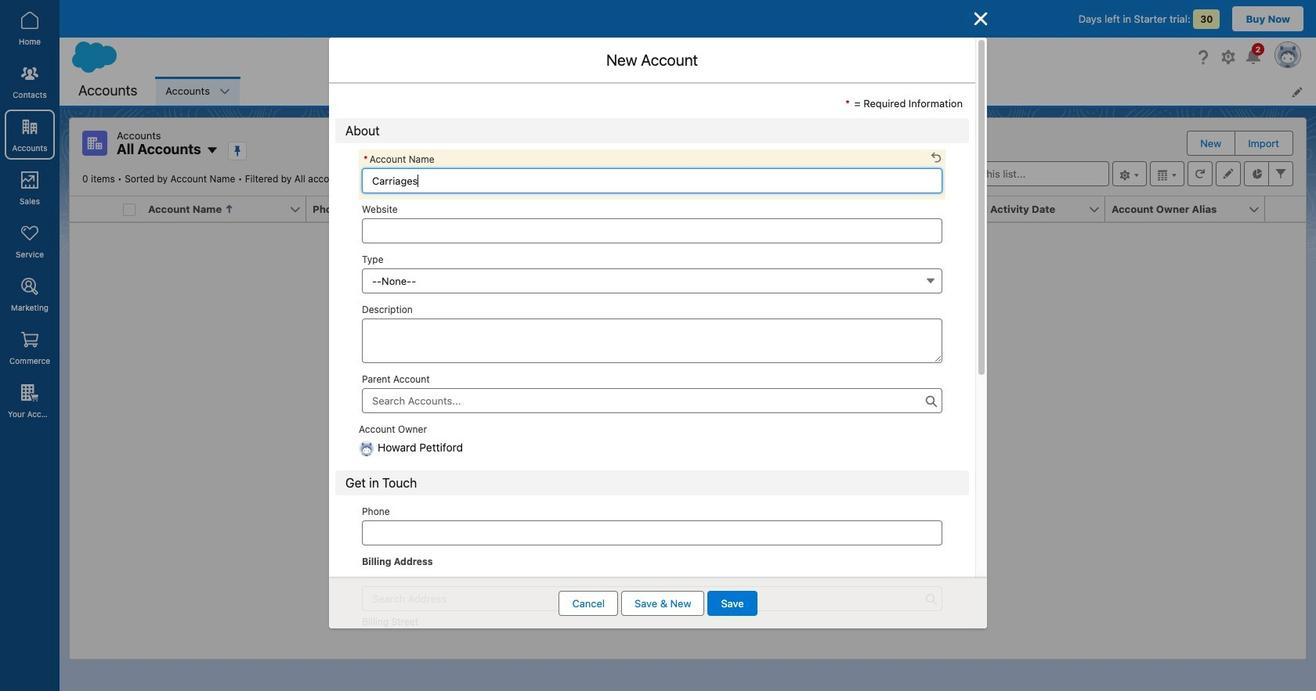 Task type: vqa. For each thing, say whether or not it's contained in the screenshot.
"Account Owner Alias" ELEMENT
yes



Task type: describe. For each thing, give the bounding box(es) containing it.
Search Accounts... text field
[[362, 388, 943, 413]]

item number image
[[70, 197, 117, 222]]

billing city element
[[626, 197, 795, 223]]

cell inside all accounts|accounts|list view element
[[117, 197, 142, 223]]

phone element
[[306, 197, 476, 223]]

Search All Accounts list view. search field
[[921, 161, 1109, 186]]

all accounts status
[[82, 173, 358, 185]]

Type - Current Selection: --None-- button
[[362, 268, 943, 293]]

list view controls image
[[1113, 161, 1147, 186]]

all accounts|accounts|list view element
[[69, 118, 1307, 661]]

last activity date element
[[946, 197, 1115, 223]]

item number element
[[70, 197, 117, 223]]

inverse image
[[972, 9, 990, 28]]

select list display image
[[1150, 161, 1185, 186]]



Task type: locate. For each thing, give the bounding box(es) containing it.
action element
[[1265, 197, 1306, 223]]

None text field
[[362, 168, 943, 193], [362, 218, 943, 243], [362, 319, 943, 363], [362, 168, 943, 193], [362, 218, 943, 243], [362, 319, 943, 363]]

account owner alias element
[[1106, 197, 1275, 223]]

cell
[[117, 197, 142, 223]]

action image
[[1265, 197, 1306, 222]]

list item
[[156, 77, 240, 106]]

list
[[156, 77, 1316, 106]]

billing state/province element
[[786, 197, 955, 223]]

account name element
[[142, 197, 316, 223]]

None text field
[[362, 521, 943, 546]]

website element
[[466, 197, 635, 223]]

status
[[545, 334, 830, 522]]



